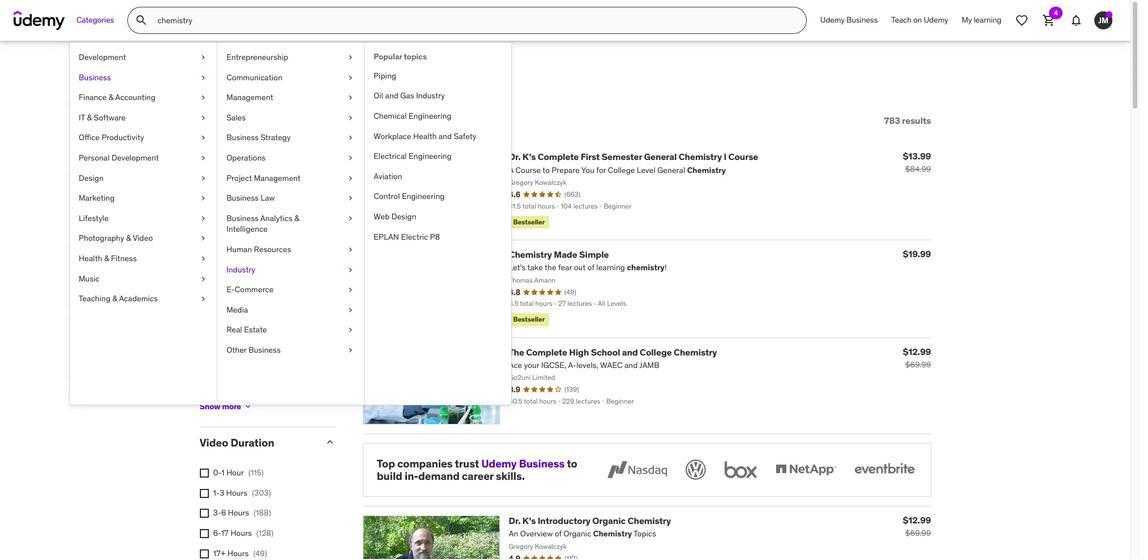Task type: describe. For each thing, give the bounding box(es) containing it.
0 horizontal spatial design
[[79, 173, 104, 183]]

eventbrite image
[[852, 458, 917, 483]]

& for 3.0 & up (571)
[[268, 253, 273, 263]]

course
[[728, 151, 758, 163]]

sales link
[[217, 108, 364, 128]]

up for 4.0
[[275, 213, 284, 223]]

i
[[724, 151, 727, 163]]

0 vertical spatial complete
[[538, 151, 579, 163]]

accounting
[[115, 92, 155, 103]]

3.0
[[255, 253, 266, 263]]

health inside "health & fitness" link
[[79, 254, 102, 264]]

chemistry right college
[[674, 347, 717, 358]]

$69.99 for dr. k's introductory organic chemistry
[[905, 529, 931, 539]]

organic
[[592, 516, 626, 527]]

the
[[509, 347, 524, 358]]

0 vertical spatial development
[[79, 52, 126, 62]]

filter button
[[200, 103, 250, 138]]

design link
[[70, 168, 217, 189]]

business up operations at the left
[[226, 133, 259, 143]]

chemistry made simple
[[509, 249, 609, 260]]

results for 783 results for "chemistry"
[[236, 67, 295, 90]]

783 results status
[[884, 115, 931, 126]]

e-commerce
[[226, 285, 274, 295]]

academics
[[119, 294, 158, 304]]

Search for anything text field
[[155, 11, 793, 30]]

xsmall image for operations
[[346, 153, 355, 164]]

xsmall image for office productivity
[[199, 133, 208, 144]]

business link
[[70, 68, 217, 88]]

introductory
[[538, 516, 590, 527]]

3.5
[[255, 233, 266, 243]]

hours right '17+'
[[227, 549, 249, 559]]

communication
[[226, 72, 282, 82]]

3.0 & up (571)
[[255, 253, 305, 263]]

(34)
[[235, 339, 248, 349]]

chemistry left made
[[509, 249, 552, 260]]

health inside workplace health and safety link
[[413, 131, 437, 141]]

teach on udemy
[[891, 15, 948, 25]]

$69.99 for the complete high school and college chemistry
[[905, 360, 931, 370]]

dr. k's introductory organic chemistry
[[509, 516, 671, 527]]

1 horizontal spatial video
[[200, 437, 228, 450]]

industry link
[[217, 260, 364, 280]]

xsmall image for development
[[199, 52, 208, 63]]

(464)
[[289, 213, 307, 223]]

made
[[554, 249, 577, 260]]

other business
[[226, 345, 281, 356]]

personal
[[79, 153, 110, 163]]

popular
[[374, 52, 402, 62]]

aviation link
[[365, 167, 511, 187]]

(684)
[[244, 318, 263, 329]]

6
[[221, 509, 226, 519]]

español
[[213, 379, 242, 389]]

productivity
[[102, 133, 144, 143]]

results for 783 results
[[902, 115, 931, 126]]

my learning
[[962, 15, 1002, 25]]

lifestyle link
[[70, 209, 217, 229]]

intelligence
[[226, 224, 268, 235]]

(49)
[[253, 549, 267, 559]]

in-
[[405, 470, 418, 484]]

chemical engineering link
[[365, 106, 511, 127]]

project management
[[226, 173, 301, 183]]

box image
[[722, 458, 760, 483]]

dr. for dr. k's introductory organic chemistry
[[509, 516, 521, 527]]

ratings
[[200, 161, 238, 175]]

real
[[226, 325, 242, 335]]

xsmall image for entrepreneurship
[[346, 52, 355, 63]]

business down estate at bottom left
[[249, 345, 281, 356]]

it & software link
[[70, 108, 217, 128]]

& inside business analytics & intelligence
[[294, 213, 299, 223]]

more
[[222, 402, 241, 412]]

photography & video
[[79, 233, 153, 244]]

$12.99 $69.99 for the complete high school and college chemistry
[[903, 346, 931, 370]]

xsmall image for photography & video
[[199, 233, 208, 245]]

4.0
[[255, 213, 266, 223]]

general
[[644, 151, 677, 163]]

electrical
[[374, 151, 407, 161]]

media
[[226, 305, 248, 315]]

xsmall image for media
[[346, 305, 355, 316]]

xsmall image for marketing
[[199, 193, 208, 204]]

4.0 & up (464)
[[255, 213, 307, 223]]

xsmall image for business analytics & intelligence
[[346, 213, 355, 224]]

xsmall image for personal development
[[199, 153, 208, 164]]

& for 4.0 & up (464)
[[268, 213, 273, 223]]

up for 3.0
[[275, 253, 284, 263]]

electric
[[401, 232, 428, 242]]

0 horizontal spatial udemy
[[481, 457, 517, 471]]

& for finance & accounting
[[109, 92, 113, 103]]

fitness
[[111, 254, 137, 264]]

project management link
[[217, 168, 364, 189]]

to build in-demand career skills.
[[377, 457, 577, 484]]

$12.99 $69.99 for dr. k's introductory organic chemistry
[[903, 515, 931, 539]]

business analytics & intelligence link
[[217, 209, 364, 240]]

xsmall image for teaching & academics
[[199, 294, 208, 305]]

media link
[[217, 300, 364, 321]]

udemy inside "link"
[[924, 15, 948, 25]]

hour
[[226, 468, 244, 479]]

udemy image
[[14, 11, 65, 30]]

finance & accounting
[[79, 92, 155, 103]]

1 horizontal spatial and
[[439, 131, 452, 141]]

العربية (34)
[[213, 339, 248, 349]]

783 results
[[884, 115, 931, 126]]

volkswagen image
[[683, 458, 708, 483]]

1 horizontal spatial udemy
[[820, 15, 845, 25]]

show more button
[[200, 396, 252, 419]]

1-3 hours (303)
[[213, 488, 271, 499]]

other
[[226, 345, 247, 356]]

teaching
[[79, 294, 110, 304]]

xsmall image for lifestyle
[[199, 213, 208, 224]]

17+
[[213, 549, 226, 559]]

xsmall image for sales
[[346, 113, 355, 124]]

submit search image
[[135, 14, 149, 27]]

17+ hours (49)
[[213, 549, 267, 559]]

chemical engineering
[[374, 111, 452, 121]]

3
[[220, 488, 224, 499]]

english
[[213, 318, 239, 329]]

operations
[[226, 153, 266, 163]]

xsmall image for finance & accounting
[[199, 92, 208, 103]]

k's for introductory
[[522, 516, 536, 527]]

xsmall image for business
[[199, 72, 208, 83]]

video duration button
[[200, 437, 315, 450]]

office productivity link
[[70, 128, 217, 148]]

teach on udemy link
[[885, 7, 955, 34]]

0 vertical spatial management
[[226, 92, 273, 103]]

human resources
[[226, 245, 291, 255]]

oil and gas industry
[[374, 91, 445, 101]]

wishlist image
[[1015, 14, 1029, 27]]

analytics
[[260, 213, 292, 223]]

$12.99 for dr. k's introductory organic chemistry
[[903, 515, 931, 527]]

oil and gas industry link
[[365, 86, 511, 106]]

control
[[374, 192, 400, 202]]

electrical engineering link
[[365, 147, 511, 167]]

jm
[[1098, 15, 1109, 25]]

$19.99
[[903, 249, 931, 260]]

piping link
[[365, 66, 511, 86]]

strategy
[[261, 133, 291, 143]]

resources
[[254, 245, 291, 255]]

teach
[[891, 15, 912, 25]]



Task type: vqa. For each thing, say whether or not it's contained in the screenshot.


Task type: locate. For each thing, give the bounding box(es) containing it.
1 vertical spatial dr.
[[509, 516, 521, 527]]

1 horizontal spatial industry
[[416, 91, 445, 101]]

companies
[[397, 457, 453, 471]]

0 vertical spatial health
[[413, 131, 437, 141]]

xsmall image inside personal development link
[[199, 153, 208, 164]]

udemy business link left teach
[[814, 7, 885, 34]]

xsmall image inside industry link
[[346, 265, 355, 276]]

business left to
[[519, 457, 565, 471]]

xsmall image inside business analytics & intelligence link
[[346, 213, 355, 224]]

engineering up the workplace health and safety
[[409, 111, 452, 121]]

xsmall image inside management link
[[346, 92, 355, 103]]

2 k's from the top
[[522, 516, 536, 527]]

1 $12.99 from the top
[[903, 346, 931, 358]]

1 horizontal spatial design
[[391, 212, 416, 222]]

xsmall image
[[346, 52, 355, 63], [199, 72, 208, 83], [346, 92, 355, 103], [199, 133, 208, 144], [346, 153, 355, 164], [199, 173, 208, 184], [346, 173, 355, 184], [346, 213, 355, 224], [346, 245, 355, 256], [346, 285, 355, 296], [346, 305, 355, 316], [200, 320, 209, 329], [200, 340, 209, 349], [346, 345, 355, 356], [200, 469, 209, 479], [200, 490, 209, 499]]

hours right 17
[[231, 529, 252, 539]]

dr. for dr. k's complete first semester general chemistry i course
[[509, 151, 521, 163]]

783 inside status
[[884, 115, 900, 126]]

business strategy
[[226, 133, 291, 143]]

0 horizontal spatial results
[[236, 67, 295, 90]]

hours for 3-6 hours
[[228, 509, 249, 519]]

(188)
[[254, 509, 271, 519]]

business analytics & intelligence
[[226, 213, 299, 235]]

e-commerce link
[[217, 280, 364, 300]]

0 horizontal spatial health
[[79, 254, 102, 264]]

& for health & fitness
[[104, 254, 109, 264]]

up for 3.5
[[275, 233, 284, 243]]

0 horizontal spatial video
[[133, 233, 153, 244]]

it & software
[[79, 113, 126, 123]]

xsmall image
[[199, 52, 208, 63], [346, 72, 355, 83], [199, 92, 208, 103], [199, 113, 208, 124], [346, 113, 355, 124], [346, 133, 355, 144], [199, 153, 208, 164], [199, 193, 208, 204], [346, 193, 355, 204], [199, 213, 208, 224], [199, 233, 208, 245], [199, 254, 208, 265], [346, 265, 355, 276], [199, 274, 208, 285], [199, 294, 208, 305], [346, 325, 355, 336], [200, 360, 209, 369], [200, 380, 209, 389], [243, 403, 252, 412], [200, 510, 209, 519], [200, 530, 209, 539], [200, 550, 209, 559]]

xsmall image for management
[[346, 92, 355, 103]]

english (684)
[[213, 318, 263, 329]]

& right the teaching
[[112, 294, 117, 304]]

1 vertical spatial $12.99 $69.99
[[903, 515, 931, 539]]

2 dr. from the top
[[509, 516, 521, 527]]

xsmall image inside lifestyle "link"
[[199, 213, 208, 224]]

xsmall image inside operations link
[[346, 153, 355, 164]]

oil
[[374, 91, 383, 101]]

entrepreneurship
[[226, 52, 288, 62]]

xsmall image for project management
[[346, 173, 355, 184]]

hours right the 3
[[226, 488, 247, 499]]

design down personal at the top of page
[[79, 173, 104, 183]]

$12.99 for the complete high school and college chemistry
[[903, 346, 931, 358]]

1 vertical spatial complete
[[526, 347, 567, 358]]

(128)
[[256, 529, 273, 539]]

0 horizontal spatial industry
[[226, 265, 255, 275]]

school
[[591, 347, 620, 358]]

xsmall image inside media link
[[346, 305, 355, 316]]

xsmall image inside the communication link
[[346, 72, 355, 83]]

development down categories dropdown button
[[79, 52, 126, 62]]

show more
[[200, 402, 241, 412]]

up left (464)
[[275, 213, 284, 223]]

xsmall image inside development link
[[199, 52, 208, 63]]

0 vertical spatial industry
[[416, 91, 445, 101]]

1 $69.99 from the top
[[905, 360, 931, 370]]

control engineering link
[[365, 187, 511, 207]]

management up 4.5 & up
[[254, 173, 301, 183]]

xsmall image for business strategy
[[346, 133, 355, 144]]

1 horizontal spatial health
[[413, 131, 437, 141]]

xsmall image for it & software
[[199, 113, 208, 124]]

human
[[226, 245, 252, 255]]

teaching & academics
[[79, 294, 158, 304]]

small image
[[324, 437, 335, 449]]

control engineering
[[374, 192, 445, 202]]

chemistry
[[679, 151, 722, 163], [509, 249, 552, 260], [674, 347, 717, 358], [628, 516, 671, 527]]

$13.99 $84.99
[[903, 151, 931, 175]]

xsmall image inside sales link
[[346, 113, 355, 124]]

gas
[[400, 91, 414, 101]]

on
[[913, 15, 922, 25]]

photography
[[79, 233, 124, 244]]

up left (571)
[[275, 253, 284, 263]]

& for it & software
[[87, 113, 92, 123]]

entrepreneurship link
[[217, 48, 364, 68]]

law
[[261, 193, 275, 203]]

1 vertical spatial engineering
[[409, 151, 452, 161]]

0 vertical spatial video
[[133, 233, 153, 244]]

0 horizontal spatial udemy business link
[[481, 457, 565, 471]]

hours right the 6
[[228, 509, 249, 519]]

& for 3.5 & up
[[268, 233, 273, 243]]

video down lifestyle "link"
[[133, 233, 153, 244]]

xsmall image inside business strategy link
[[346, 133, 355, 144]]

duration
[[231, 437, 274, 450]]

udemy business link
[[814, 7, 885, 34], [481, 457, 565, 471]]

0 vertical spatial dr.
[[509, 151, 521, 163]]

783 for 783 results for "chemistry"
[[200, 67, 232, 90]]

1 vertical spatial 783
[[884, 115, 900, 126]]

complete right the
[[526, 347, 567, 358]]

xsmall image inside entrepreneurship link
[[346, 52, 355, 63]]

0 horizontal spatial 783
[[200, 67, 232, 90]]

complete
[[538, 151, 579, 163], [526, 347, 567, 358]]

0 vertical spatial $69.99
[[905, 360, 931, 370]]

design up the eplan electric p8
[[391, 212, 416, 222]]

0 vertical spatial $12.99
[[903, 346, 931, 358]]

1 vertical spatial health
[[79, 254, 102, 264]]

results
[[236, 67, 295, 90], [902, 115, 931, 126]]

3-6 hours (188)
[[213, 509, 271, 519]]

العربية
[[213, 339, 230, 349]]

1 vertical spatial design
[[391, 212, 416, 222]]

results inside status
[[902, 115, 931, 126]]

jm link
[[1090, 7, 1117, 34]]

engineering down the workplace health and safety
[[409, 151, 452, 161]]

topics
[[404, 52, 427, 62]]

& for 4.5 & up
[[268, 193, 273, 203]]

1 k's from the top
[[522, 151, 536, 163]]

business up intelligence
[[226, 213, 259, 223]]

health & fitness
[[79, 254, 137, 264]]

results up $13.99
[[902, 115, 931, 126]]

xsmall image for other business
[[346, 345, 355, 356]]

xsmall image inside 'other business' link
[[346, 345, 355, 356]]

xsmall image inside the it & software link
[[199, 113, 208, 124]]

workplace health and safety link
[[365, 127, 511, 147]]

0 vertical spatial engineering
[[409, 111, 452, 121]]

teaching & academics link
[[70, 289, 217, 310]]

"chemistry"
[[327, 67, 429, 90]]

2 horizontal spatial udemy
[[924, 15, 948, 25]]

1 dr. from the top
[[509, 151, 521, 163]]

0 vertical spatial udemy business link
[[814, 7, 885, 34]]

and left safety
[[439, 131, 452, 141]]

2 vertical spatial and
[[622, 347, 638, 358]]

filter
[[221, 115, 243, 126]]

1 vertical spatial and
[[439, 131, 452, 141]]

chemistry right the organic
[[628, 516, 671, 527]]

0 vertical spatial k's
[[522, 151, 536, 163]]

1 horizontal spatial 783
[[884, 115, 900, 126]]

1 vertical spatial $12.99
[[903, 515, 931, 527]]

up right law
[[275, 193, 284, 203]]

finance & accounting link
[[70, 88, 217, 108]]

& right '3.5'
[[268, 233, 273, 243]]

industry element
[[364, 43, 511, 405]]

6-17 hours (128)
[[213, 529, 273, 539]]

xsmall image for health & fitness
[[199, 254, 208, 265]]

video up 0- on the bottom left of page
[[200, 437, 228, 450]]

xsmall image for show more
[[243, 403, 252, 412]]

web design link
[[365, 207, 511, 227]]

it
[[79, 113, 85, 123]]

to
[[567, 457, 577, 471]]

up
[[275, 193, 284, 203], [275, 213, 284, 223], [275, 233, 284, 243], [275, 253, 284, 263]]

skills.
[[496, 470, 525, 484]]

project
[[226, 173, 252, 183]]

career
[[462, 470, 494, 484]]

xsmall image inside marketing link
[[199, 193, 208, 204]]

$12.99
[[903, 346, 931, 358], [903, 515, 931, 527]]

& left fitness
[[104, 254, 109, 264]]

marketing
[[79, 193, 115, 203]]

& for photography & video
[[126, 233, 131, 244]]

$13.99
[[903, 151, 931, 162]]

& right analytics
[[294, 213, 299, 223]]

1 vertical spatial video
[[200, 437, 228, 450]]

783 results for "chemistry"
[[200, 67, 429, 90]]

management down "communication"
[[226, 92, 273, 103]]

xsmall image inside "health & fitness" link
[[199, 254, 208, 265]]

business law
[[226, 193, 275, 203]]

xsmall image for industry
[[346, 265, 355, 276]]

development down office productivity link
[[112, 153, 159, 163]]

xsmall image for music
[[199, 274, 208, 285]]

xsmall image inside the human resources link
[[346, 245, 355, 256]]

udemy business link left to
[[481, 457, 565, 471]]

design inside web design link
[[391, 212, 416, 222]]

0-
[[213, 468, 221, 479]]

engineering for control engineering
[[402, 192, 445, 202]]

business up finance
[[79, 72, 111, 82]]

& right it
[[87, 113, 92, 123]]

xsmall image inside "design" link
[[199, 173, 208, 184]]

xsmall image inside e-commerce link
[[346, 285, 355, 296]]

1
[[221, 468, 225, 479]]

hours for 1-3 hours
[[226, 488, 247, 499]]

1 horizontal spatial results
[[902, 115, 931, 126]]

& right 4.0
[[268, 213, 273, 223]]

demand
[[418, 470, 460, 484]]

simple
[[579, 249, 609, 260]]

2 $12.99 $69.99 from the top
[[903, 515, 931, 539]]

1 vertical spatial management
[[254, 173, 301, 183]]

& right the 3.0
[[268, 253, 273, 263]]

health down chemical engineering link
[[413, 131, 437, 141]]

2 $69.99 from the top
[[905, 529, 931, 539]]

xsmall image inside office productivity link
[[199, 133, 208, 144]]

development
[[79, 52, 126, 62], [112, 153, 159, 163]]

dr. k's complete first semester general chemistry i course
[[509, 151, 758, 163]]

k's for complete
[[522, 151, 536, 163]]

notifications image
[[1069, 14, 1083, 27]]

xsmall image inside photography & video link
[[199, 233, 208, 245]]

& for teaching & academics
[[112, 294, 117, 304]]

aviation
[[374, 171, 402, 182]]

ratings button
[[200, 161, 315, 175]]

engineering down aviation link
[[402, 192, 445, 202]]

business law link
[[217, 189, 364, 209]]

4.5
[[255, 193, 266, 203]]

1 vertical spatial development
[[112, 153, 159, 163]]

hours
[[226, 488, 247, 499], [228, 509, 249, 519], [231, 529, 252, 539], [227, 549, 249, 559]]

xsmall image inside show more button
[[243, 403, 252, 412]]

k's
[[522, 151, 536, 163], [522, 516, 536, 527]]

$84.99
[[905, 164, 931, 175]]

xsmall image inside business link
[[199, 72, 208, 83]]

up up 'resources'
[[275, 233, 284, 243]]

4
[[1054, 8, 1058, 17]]

popular topics
[[374, 52, 427, 62]]

nasdaq image
[[604, 458, 669, 483]]

1 horizontal spatial udemy business link
[[814, 7, 885, 34]]

up for 4.5
[[275, 193, 284, 203]]

1 vertical spatial industry
[[226, 265, 255, 275]]

xsmall image for communication
[[346, 72, 355, 83]]

engineering for electrical engineering
[[409, 151, 452, 161]]

0 vertical spatial results
[[236, 67, 295, 90]]

marketing link
[[70, 189, 217, 209]]

industry down human
[[226, 265, 255, 275]]

xsmall image inside 'music' link
[[199, 274, 208, 285]]

(115)
[[248, 468, 264, 479]]

shopping cart with 4 items image
[[1042, 14, 1056, 27]]

1 vertical spatial results
[[902, 115, 931, 126]]

2 horizontal spatial and
[[622, 347, 638, 358]]

xsmall image for human resources
[[346, 245, 355, 256]]

0 vertical spatial design
[[79, 173, 104, 183]]

photography & video link
[[70, 229, 217, 249]]

chemistry left the i at the right top of the page
[[679, 151, 722, 163]]

health up music
[[79, 254, 102, 264]]

xsmall image inside finance & accounting link
[[199, 92, 208, 103]]

0 horizontal spatial and
[[385, 91, 398, 101]]

0 vertical spatial and
[[385, 91, 398, 101]]

business
[[846, 15, 878, 25], [79, 72, 111, 82], [226, 133, 259, 143], [226, 193, 259, 203], [226, 213, 259, 223], [249, 345, 281, 356], [519, 457, 565, 471]]

0 vertical spatial 783
[[200, 67, 232, 90]]

xsmall image for design
[[199, 173, 208, 184]]

hours for 6-17 hours
[[231, 529, 252, 539]]

results down entrepreneurship
[[236, 67, 295, 90]]

$69.99
[[905, 360, 931, 370], [905, 529, 931, 539]]

you have alerts image
[[1106, 11, 1113, 18]]

chemistry made simple link
[[509, 249, 609, 260]]

0 vertical spatial $12.99 $69.99
[[903, 346, 931, 370]]

college
[[640, 347, 672, 358]]

udemy business
[[820, 15, 878, 25]]

and right oil
[[385, 91, 398, 101]]

semester
[[602, 151, 642, 163]]

xsmall image inside teaching & academics link
[[199, 294, 208, 305]]

real estate
[[226, 325, 267, 335]]

(303)
[[252, 488, 271, 499]]

2 vertical spatial engineering
[[402, 192, 445, 202]]

xsmall image inside project management link
[[346, 173, 355, 184]]

2 $12.99 from the top
[[903, 515, 931, 527]]

and right school
[[622, 347, 638, 358]]

1 vertical spatial $69.99
[[905, 529, 931, 539]]

industry down piping link
[[416, 91, 445, 101]]

business left teach
[[846, 15, 878, 25]]

complete left first in the top right of the page
[[538, 151, 579, 163]]

xsmall image for e-commerce
[[346, 285, 355, 296]]

language
[[200, 287, 249, 300]]

engineering for chemical engineering
[[409, 111, 452, 121]]

xsmall image for real estate
[[346, 325, 355, 336]]

xsmall image for business law
[[346, 193, 355, 204]]

business down project
[[226, 193, 259, 203]]

& right 4.5
[[268, 193, 273, 203]]

1 vertical spatial k's
[[522, 516, 536, 527]]

783 for 783 results
[[884, 115, 900, 126]]

xsmall image inside "business law" link
[[346, 193, 355, 204]]

1 $12.99 $69.99 from the top
[[903, 346, 931, 370]]

netapp image
[[773, 458, 838, 483]]

small image
[[207, 115, 218, 126]]

p8
[[430, 232, 440, 242]]

business inside business analytics & intelligence
[[226, 213, 259, 223]]

commerce
[[235, 285, 274, 295]]

xsmall image inside real estate link
[[346, 325, 355, 336]]

& right finance
[[109, 92, 113, 103]]

1 vertical spatial udemy business link
[[481, 457, 565, 471]]

6-
[[213, 529, 221, 539]]

& up fitness
[[126, 233, 131, 244]]



